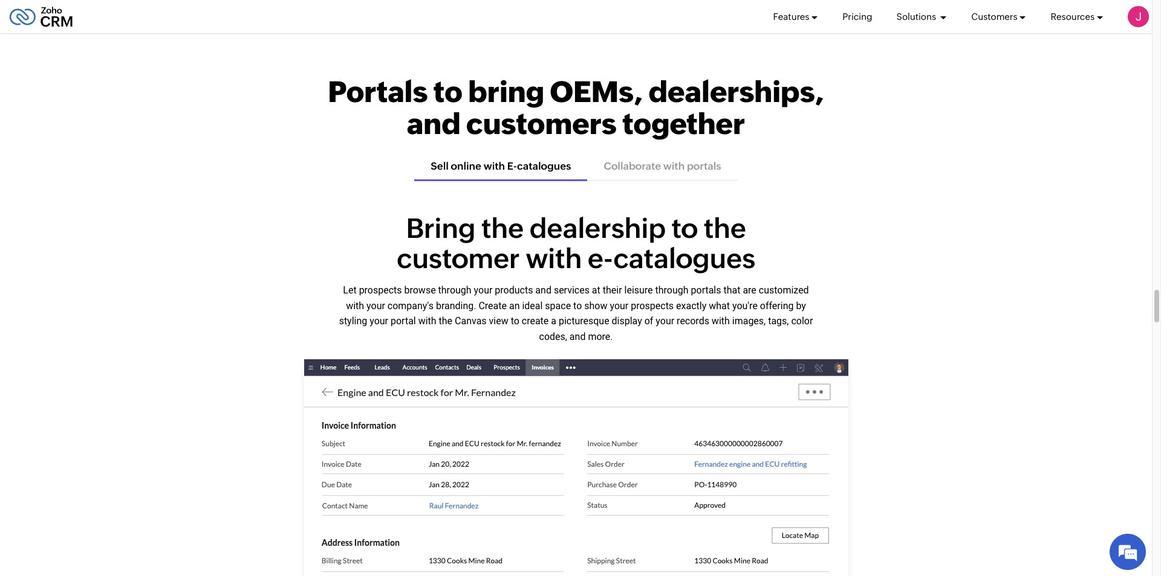 Task type: describe. For each thing, give the bounding box(es) containing it.
1 vertical spatial and
[[535, 285, 552, 296]]

james peterson image
[[1128, 6, 1149, 27]]

provide e-catalogue of products and services with portals image
[[304, 360, 848, 577]]

picturesque
[[559, 316, 609, 327]]

catalogues inside bring the dealership to the customer with e-catalogues
[[613, 243, 755, 274]]

display
[[612, 316, 642, 327]]

company's
[[388, 300, 434, 312]]

with down "company's"
[[418, 316, 436, 327]]

dealership
[[530, 213, 666, 244]]

create
[[479, 300, 507, 312]]

records
[[677, 316, 709, 327]]

codes,
[[539, 331, 567, 343]]

ideal
[[522, 300, 543, 312]]

pricing link
[[843, 0, 873, 33]]

an
[[509, 300, 520, 312]]

browse
[[404, 285, 436, 296]]

canvas
[[455, 316, 487, 327]]

the inside let prospects browse through your products and services at their leisure through portals that are customized with your company's branding. create an ideal space to show your prospects exactly what you're offering by styling your portal with the canvas view to create a picturesque display of your records with images, tags, color codes, and more.
[[439, 316, 452, 327]]

customers
[[466, 107, 617, 141]]

0 vertical spatial portals
[[687, 160, 721, 172]]

bring
[[468, 75, 544, 109]]

your right of
[[656, 316, 674, 327]]

of
[[645, 316, 653, 327]]

resources link
[[1051, 0, 1104, 33]]

dealerships,
[[649, 75, 824, 109]]

collaborate
[[604, 160, 661, 172]]

features link
[[773, 0, 819, 33]]

together
[[622, 107, 745, 141]]

customers
[[971, 11, 1018, 21]]

space
[[545, 300, 571, 312]]

with left e-
[[484, 160, 505, 172]]

zoho crm logo image
[[9, 3, 73, 30]]

with up styling
[[346, 300, 364, 312]]

your up styling
[[367, 300, 385, 312]]

your left portal
[[370, 316, 388, 327]]

your down their
[[610, 300, 629, 312]]

0 vertical spatial catalogues
[[517, 160, 571, 172]]

1 through from the left
[[438, 285, 472, 296]]

a
[[551, 316, 556, 327]]

portal
[[391, 316, 416, 327]]

with inside bring the dealership to the customer with e-catalogues
[[526, 243, 582, 274]]

sell online with e-catalogues
[[431, 160, 571, 172]]

services
[[554, 285, 590, 296]]



Task type: vqa. For each thing, say whether or not it's contained in the screenshot.
the offering
yes



Task type: locate. For each thing, give the bounding box(es) containing it.
with down what
[[712, 316, 730, 327]]

1 horizontal spatial catalogues
[[613, 243, 755, 274]]

1 horizontal spatial prospects
[[631, 300, 674, 312]]

view
[[489, 316, 508, 327]]

0 horizontal spatial and
[[407, 107, 461, 141]]

solutions link
[[897, 0, 947, 33]]

offering
[[760, 300, 794, 312]]

to inside portals to bring oems, dealerships, and customers together
[[434, 75, 463, 109]]

2 through from the left
[[655, 285, 689, 296]]

through up branding. at the bottom left of the page
[[438, 285, 472, 296]]

what
[[709, 300, 730, 312]]

let
[[343, 285, 357, 296]]

your up the create
[[474, 285, 493, 296]]

bring
[[406, 213, 476, 244]]

their
[[603, 285, 622, 296]]

through up exactly
[[655, 285, 689, 296]]

more.
[[588, 331, 613, 343]]

portals up what
[[691, 285, 721, 296]]

0 vertical spatial prospects
[[359, 285, 402, 296]]

online
[[451, 160, 481, 172]]

with
[[484, 160, 505, 172], [663, 160, 685, 172], [526, 243, 582, 274], [346, 300, 364, 312], [418, 316, 436, 327], [712, 316, 730, 327]]

and up the sell
[[407, 107, 461, 141]]

1 vertical spatial portals
[[691, 285, 721, 296]]

and
[[407, 107, 461, 141], [535, 285, 552, 296], [570, 331, 586, 343]]

at
[[592, 285, 600, 296]]

e-
[[588, 243, 613, 274]]

and down picturesque
[[570, 331, 586, 343]]

prospects right let
[[359, 285, 402, 296]]

branding.
[[436, 300, 476, 312]]

sell
[[431, 160, 449, 172]]

through
[[438, 285, 472, 296], [655, 285, 689, 296]]

catalogues
[[517, 160, 571, 172], [613, 243, 755, 274]]

e-
[[507, 160, 517, 172]]

with right collaborate
[[663, 160, 685, 172]]

products
[[495, 285, 533, 296]]

1 horizontal spatial the
[[481, 213, 524, 244]]

prospects up of
[[631, 300, 674, 312]]

resources
[[1051, 11, 1095, 21]]

0 horizontal spatial catalogues
[[517, 160, 571, 172]]

portals to bring oems, dealerships, and customers together
[[328, 75, 824, 141]]

pricing
[[843, 11, 873, 21]]

0 vertical spatial and
[[407, 107, 461, 141]]

you're
[[732, 300, 758, 312]]

images,
[[732, 316, 766, 327]]

bring the dealership to the customer with e-catalogues
[[397, 213, 755, 274]]

2 horizontal spatial the
[[704, 213, 746, 244]]

1 vertical spatial prospects
[[631, 300, 674, 312]]

1 horizontal spatial and
[[535, 285, 552, 296]]

customer
[[397, 243, 520, 274]]

and up ideal
[[535, 285, 552, 296]]

0 horizontal spatial through
[[438, 285, 472, 296]]

portals
[[328, 75, 428, 109]]

to inside bring the dealership to the customer with e-catalogues
[[672, 213, 698, 244]]

oems,
[[550, 75, 643, 109]]

are
[[743, 285, 757, 296]]

2 horizontal spatial and
[[570, 331, 586, 343]]

styling
[[339, 316, 367, 327]]

that
[[724, 285, 741, 296]]

solutions
[[897, 11, 938, 21]]

portals
[[687, 160, 721, 172], [691, 285, 721, 296]]

catalogues down customers at the top
[[517, 160, 571, 172]]

the
[[481, 213, 524, 244], [704, 213, 746, 244], [439, 316, 452, 327]]

customized
[[759, 285, 809, 296]]

2 vertical spatial and
[[570, 331, 586, 343]]

exactly
[[676, 300, 707, 312]]

your
[[474, 285, 493, 296], [367, 300, 385, 312], [610, 300, 629, 312], [370, 316, 388, 327], [656, 316, 674, 327]]

leisure
[[624, 285, 653, 296]]

to
[[434, 75, 463, 109], [672, 213, 698, 244], [573, 300, 582, 312], [511, 316, 519, 327]]

show
[[584, 300, 608, 312]]

create
[[522, 316, 549, 327]]

and inside portals to bring oems, dealerships, and customers together
[[407, 107, 461, 141]]

catalogues up exactly
[[613, 243, 755, 274]]

by
[[796, 300, 806, 312]]

color
[[791, 316, 813, 327]]

collaborate with portals
[[604, 160, 721, 172]]

prospects
[[359, 285, 402, 296], [631, 300, 674, 312]]

features
[[773, 11, 809, 21]]

0 horizontal spatial prospects
[[359, 285, 402, 296]]

portals down together
[[687, 160, 721, 172]]

portals inside let prospects browse through your products and services at their leisure through portals that are customized with your company's branding. create an ideal space to show your prospects exactly what you're offering by styling your portal with the canvas view to create a picturesque display of your records with images, tags, color codes, and more.
[[691, 285, 721, 296]]

1 vertical spatial catalogues
[[613, 243, 755, 274]]

tags,
[[768, 316, 789, 327]]

0 horizontal spatial the
[[439, 316, 452, 327]]

let prospects browse through your products and services at their leisure through portals that are customized with your company's branding. create an ideal space to show your prospects exactly what you're offering by styling your portal with the canvas view to create a picturesque display of your records with images, tags, color codes, and more.
[[339, 285, 813, 343]]

with up services
[[526, 243, 582, 274]]

1 horizontal spatial through
[[655, 285, 689, 296]]



